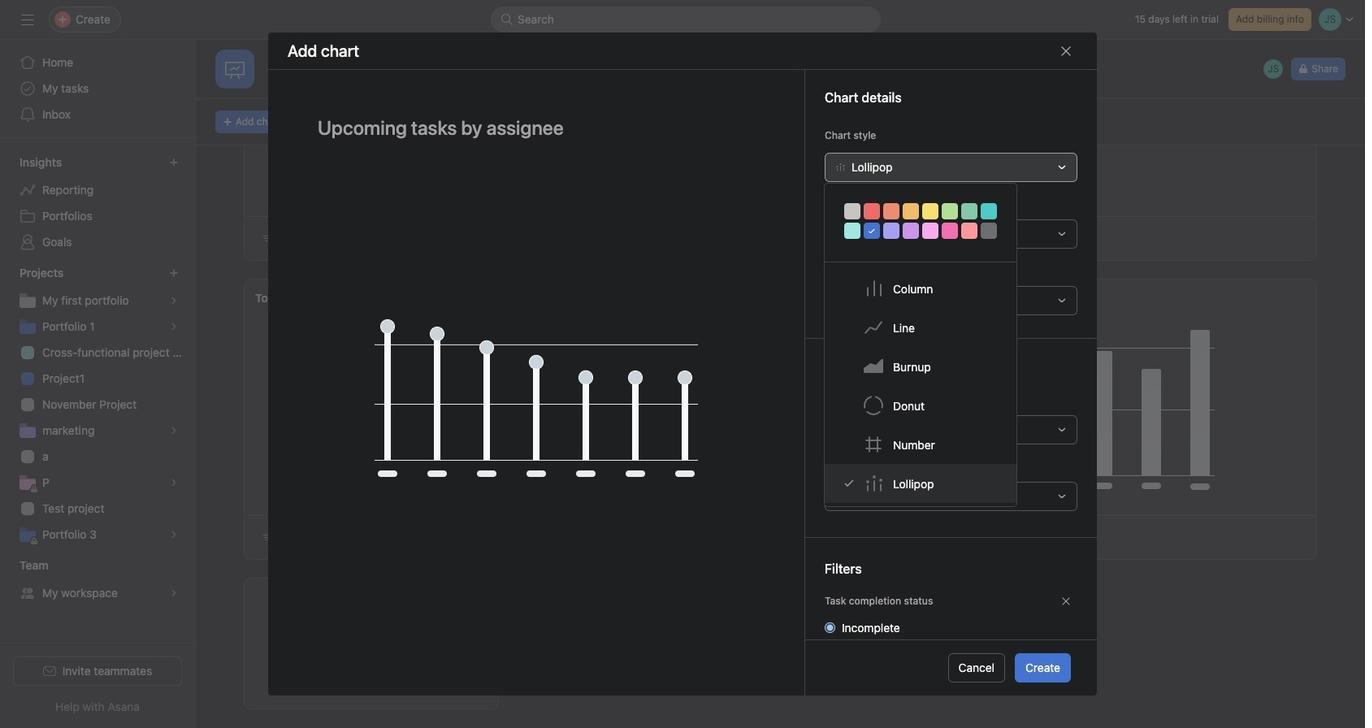 Task type: vqa. For each thing, say whether or not it's contained in the screenshot.
Close image
yes



Task type: describe. For each thing, give the bounding box(es) containing it.
prominent image
[[501, 13, 514, 26]]

hide sidebar image
[[21, 13, 34, 26]]

close image
[[1060, 44, 1073, 57]]



Task type: locate. For each thing, give the bounding box(es) containing it.
Upcoming tasks by assignee text field
[[307, 109, 766, 146]]

global element
[[0, 40, 195, 137]]

None radio
[[825, 623, 836, 633]]

list box
[[491, 7, 881, 33]]

projects element
[[0, 258, 195, 551]]

insights element
[[0, 148, 195, 258]]

a button to remove the filter image
[[1062, 597, 1071, 606]]

teams element
[[0, 551, 195, 610]]

report image
[[225, 59, 245, 79]]



